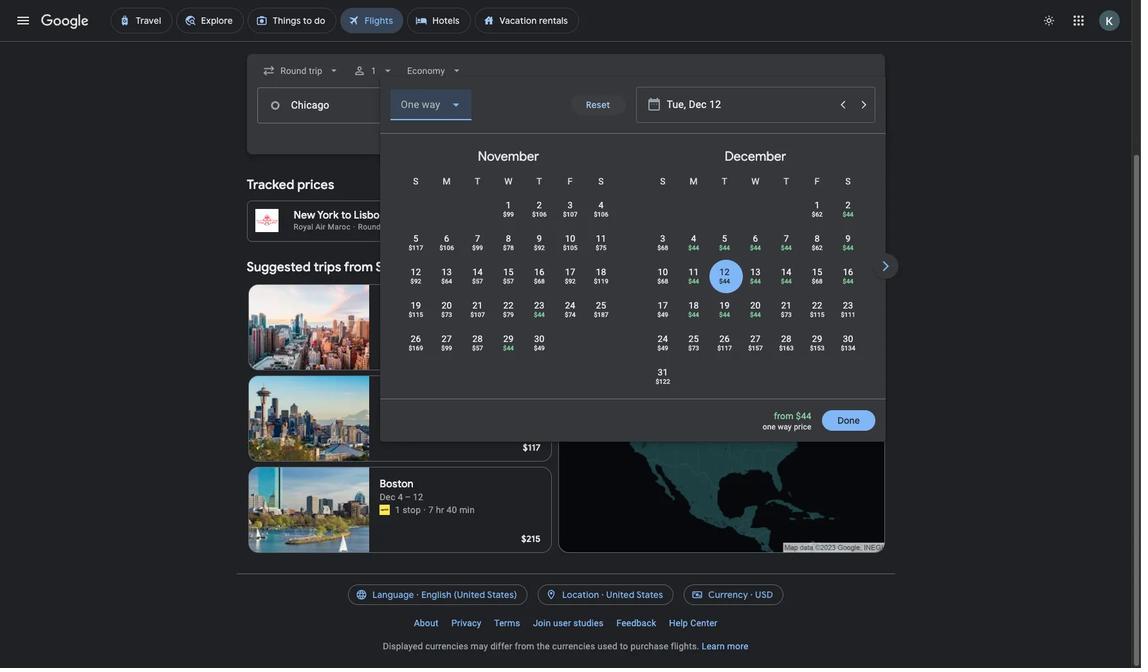 Task type: locate. For each thing, give the bounding box(es) containing it.
0 horizontal spatial 16
[[535, 267, 545, 277]]

$57 up wed, nov 22 element
[[503, 278, 514, 285]]

(united
[[454, 590, 486, 601]]

22 down '15 $68'
[[813, 301, 823, 311]]

1 w from the left
[[505, 176, 513, 187]]

dec inside seattle dec 9 – 18
[[380, 401, 396, 411]]

1 horizontal spatial m
[[690, 176, 698, 187]]

f for november
[[568, 176, 573, 187]]

, 49 us dollars element
[[658, 312, 669, 319], [534, 345, 545, 352], [658, 345, 669, 352]]

0 vertical spatial 17
[[565, 267, 576, 277]]

boston dec 4 – 12
[[380, 478, 424, 503]]

$79
[[503, 312, 514, 319]]

$44 down the explore
[[781, 278, 792, 285]]

mon, nov 13 element
[[442, 266, 452, 279]]

0 horizontal spatial 26
[[411, 334, 421, 344]]

6 inside "6 $44"
[[753, 234, 759, 244]]

2 vertical spatial dec
[[380, 492, 396, 503]]

, 153 us dollars element
[[811, 345, 825, 352]]

2 $115 from the left
[[811, 312, 825, 319]]

$44 for 5
[[720, 245, 731, 252]]

0 horizontal spatial 15
[[504, 267, 514, 277]]

1 13 from the left
[[442, 267, 452, 277]]

1 vertical spatial from
[[774, 411, 794, 422]]

$107 inside row
[[471, 312, 485, 319]]

f inside november row group
[[568, 176, 573, 187]]

1 vertical spatial york
[[404, 295, 425, 308]]

$99 up tue, nov 14 element
[[472, 245, 483, 252]]

, 99 us dollars element
[[503, 211, 514, 218], [472, 245, 483, 252], [442, 345, 453, 352]]

30 inside 30 $49
[[535, 334, 545, 344]]

25 inside 25 $187
[[596, 301, 607, 311]]

12 inside 12 $92
[[411, 267, 421, 277]]

, 62 us dollars element right the about
[[812, 211, 823, 218]]

1 vertical spatial prices
[[736, 207, 759, 216]]

22 inside 22 $115
[[813, 301, 823, 311]]

1 26 from the left
[[411, 334, 421, 344]]

21 down 14 $57
[[473, 301, 483, 311]]

6 inside 6 $106
[[444, 234, 450, 244]]

1 vertical spatial 4
[[692, 234, 697, 244]]

10 for 10 $105
[[565, 234, 576, 244]]

$75
[[596, 245, 607, 252]]

None field
[[257, 59, 346, 82], [402, 59, 468, 82], [390, 89, 471, 120], [257, 59, 346, 82], [402, 59, 468, 82], [390, 89, 471, 120]]

0 horizontal spatial 8
[[506, 234, 511, 244]]

0 vertical spatial 10
[[565, 234, 576, 244]]

2 19 from the left
[[720, 301, 730, 311]]

17 inside 17 $92
[[565, 267, 576, 277]]

$1,611
[[522, 221, 550, 232]]

22 $79
[[503, 301, 514, 319]]

14 inside 14 $57
[[473, 267, 483, 277]]

, 115 us dollars element up sun, nov 26 element
[[409, 312, 423, 319]]

1 currencies from the left
[[426, 642, 469, 652]]

14 inside 14 $44
[[782, 267, 792, 277]]

2 , 62 us dollars element from the top
[[812, 245, 823, 252]]

0 horizontal spatial 18
[[596, 267, 607, 277]]

16 inside 16 $68
[[535, 267, 545, 277]]

2 horizontal spatial , 73 us dollars element
[[781, 312, 792, 319]]

11 for 11 $75
[[596, 234, 607, 244]]

22
[[504, 301, 514, 311], [813, 301, 823, 311]]

1 vertical spatial , 99 us dollars element
[[472, 245, 483, 252]]

0 vertical spatial $107
[[563, 211, 578, 218]]

9 down significant
[[846, 234, 851, 244]]

$73 up 'mon, nov 27' element
[[442, 312, 453, 319]]

2 horizontal spatial $117
[[718, 345, 732, 352]]

$64
[[442, 278, 453, 285]]

2 15 from the left
[[813, 267, 823, 277]]

wed, dec 27 element
[[751, 333, 761, 346]]

13 inside 13 $64
[[442, 267, 452, 277]]

25
[[596, 301, 607, 311], [689, 334, 699, 344]]

$57 for 28
[[472, 345, 483, 352]]

google
[[614, 207, 640, 216]]

1 vertical spatial and
[[725, 217, 738, 226]]

and down track at the right top of page
[[725, 217, 738, 226]]

1 horizontal spatial 24
[[658, 334, 669, 344]]

$73 inside november row group
[[442, 312, 453, 319]]

1 , 62 us dollars element from the top
[[812, 211, 823, 218]]

23 inside 23 $111
[[844, 301, 854, 311]]

thu, dec 28 element
[[782, 333, 792, 346]]

about
[[414, 619, 439, 629]]

$115 inside november row group
[[409, 312, 423, 319]]

0 vertical spatial 18
[[596, 267, 607, 277]]

2 29 from the left
[[813, 334, 823, 344]]

$44 up tue, dec 26 element at right
[[720, 312, 731, 319]]

help center
[[670, 619, 718, 629]]

sun, nov 12 element
[[411, 266, 421, 279]]

20 inside 20 $44
[[751, 301, 761, 311]]

, 78 us dollars element
[[503, 245, 514, 252]]

, 44 us dollars element down the destinations
[[843, 278, 854, 285]]

3 inside 3 $68
[[661, 234, 666, 244]]

$117 inside november row group
[[409, 245, 423, 252]]

27 inside 27 $157
[[751, 334, 761, 344]]

1 horizontal spatial 28
[[782, 334, 792, 344]]

2 for december
[[846, 200, 851, 210]]

12 inside 12 $44
[[720, 267, 730, 277]]

, 73 us dollars element up thu, dec 28 element
[[781, 312, 792, 319]]

27 inside 27 $99
[[442, 334, 452, 344]]

m up help
[[690, 176, 698, 187]]

1 16 from the left
[[535, 267, 545, 277]]

0 vertical spatial dec
[[380, 310, 396, 320]]

tracked prices
[[247, 177, 335, 193]]

20 inside 20 $73
[[442, 301, 452, 311]]

, 122 us dollars element
[[656, 379, 671, 386]]

165 US dollars text field
[[521, 351, 541, 362]]

, 134 us dollars element
[[841, 345, 856, 352]]

9 – 16
[[398, 310, 424, 320]]

row containing 10
[[648, 260, 864, 297]]

10 inside the 10 $68
[[658, 267, 669, 277]]

new inside tracked prices region
[[294, 209, 316, 222]]

3 $107
[[563, 200, 578, 218]]

21 inside 21 $73
[[782, 301, 792, 311]]

, 106 us dollars element
[[532, 211, 547, 218], [594, 211, 609, 218], [440, 245, 454, 252]]

5 down daily
[[723, 234, 728, 244]]

, 57 us dollars element up tue, nov 21 'element'
[[472, 278, 483, 285]]

main menu image
[[15, 13, 31, 28]]

$57 up tue, nov 21 'element'
[[472, 278, 483, 285]]

wed, nov 15 element
[[504, 266, 514, 279]]

$62 inside row
[[812, 245, 823, 252]]

30
[[535, 334, 545, 344], [844, 334, 854, 344]]

2 horizontal spatial $92
[[565, 278, 576, 285]]

2 2 from the left
[[846, 200, 851, 210]]

14 down "7 $99"
[[473, 267, 483, 277]]

$44 up the explore
[[781, 245, 792, 252]]

$106 up 1611 us dollars "text field"
[[532, 211, 547, 218]]

$44
[[843, 211, 854, 218], [689, 245, 700, 252], [720, 245, 731, 252], [751, 245, 762, 252], [781, 245, 792, 252], [843, 245, 854, 252], [689, 278, 700, 285], [720, 278, 731, 285], [751, 278, 762, 285], [781, 278, 792, 285], [843, 278, 854, 285], [534, 312, 545, 319], [689, 312, 700, 319], [720, 312, 731, 319], [751, 312, 762, 319], [503, 345, 514, 352], [796, 411, 812, 422]]

0 horizontal spatial 2
[[537, 200, 542, 210]]

frontier and spirit image
[[380, 323, 390, 333]]

, 111 us dollars element
[[841, 312, 856, 319]]

york inside tracked prices region
[[318, 209, 339, 222]]

f for december
[[815, 176, 820, 187]]

dec up frontier and spirit image
[[380, 401, 396, 411]]

tue, dec 19 element
[[720, 299, 730, 312]]

2 6 from the left
[[753, 234, 759, 244]]

7 left hr
[[429, 505, 434, 516]]

2 horizontal spatial 7
[[784, 234, 790, 244]]

, 119 us dollars element
[[594, 278, 609, 285]]

york for to
[[318, 209, 339, 222]]

, 44 us dollars element up wed, dec 13 element
[[751, 245, 762, 252]]

0 horizontal spatial prices
[[297, 177, 335, 193]]

from left san
[[344, 259, 373, 276]]

$44 inside from $44 one way price
[[796, 411, 812, 422]]

29 down , 79 us dollars element
[[504, 334, 514, 344]]

row containing 5
[[401, 227, 617, 263]]

1 20 from the left
[[442, 301, 452, 311]]

$57 left 29 $44
[[472, 345, 483, 352]]

None text field
[[257, 88, 439, 124]]

, 62 us dollars element for 1
[[812, 211, 823, 218]]

8 for 8 $78
[[506, 234, 511, 244]]

$99
[[503, 211, 514, 218], [472, 245, 483, 252], [442, 345, 453, 352]]

1 2 from the left
[[537, 200, 542, 210]]

1 horizontal spatial 13
[[751, 267, 761, 277]]

$62 for 1
[[812, 211, 823, 218]]

1 29 from the left
[[504, 334, 514, 344]]

tue, dec 12, departure date. element
[[720, 266, 730, 279]]

sat, dec 9 element
[[846, 232, 851, 245]]

1 s from the left
[[413, 176, 419, 187]]

$73 for 21
[[781, 312, 792, 319]]

frontier and spirit image
[[380, 414, 390, 424]]

1 horizontal spatial 18
[[689, 301, 699, 311]]

, 68 us dollars element for 10
[[658, 278, 669, 285]]

1 horizontal spatial 5
[[723, 234, 728, 244]]

states)
[[488, 590, 517, 601]]

10 inside 10 $105
[[565, 234, 576, 244]]

to right used
[[620, 642, 629, 652]]

18 for 18 $119
[[596, 267, 607, 277]]

seattle dec 9 – 18
[[380, 387, 424, 411]]

w for december
[[752, 176, 760, 187]]

, 117 us dollars element for 5
[[409, 245, 423, 252]]

, 44 us dollars element for 6
[[751, 245, 762, 252]]

1 horizontal spatial 7
[[475, 234, 481, 244]]

dec
[[380, 310, 396, 320], [380, 401, 396, 411], [380, 492, 396, 503]]

1 $115 from the left
[[409, 312, 423, 319]]

$44 down the destinations
[[843, 278, 854, 285]]

25 up $187
[[596, 301, 607, 311]]

1 horizontal spatial price
[[851, 217, 869, 226]]

, 68 us dollars element for 15
[[812, 278, 823, 285]]

$44 up tue, dec 12, departure date. element
[[720, 245, 731, 252]]

7 inside 7 $44
[[784, 234, 790, 244]]

18 inside 18 $119
[[596, 267, 607, 277]]

1 vertical spatial , 62 us dollars element
[[812, 245, 823, 252]]

w inside november row group
[[505, 176, 513, 187]]

and left sat, dec 2 element at the top of the page
[[831, 207, 844, 216]]

4
[[599, 200, 604, 210], [692, 234, 697, 244]]

1 horizontal spatial and
[[831, 207, 844, 216]]

2 26 from the left
[[720, 334, 730, 344]]

1 inside 1 $62
[[815, 200, 820, 210]]

1 horizontal spatial york
[[404, 295, 425, 308]]

currencies down join user studies link
[[553, 642, 596, 652]]

w up wed, nov 1 element
[[505, 176, 513, 187]]

1 horizontal spatial $117
[[523, 442, 541, 454]]

1 inside popup button
[[371, 66, 376, 76]]

15
[[504, 267, 514, 277], [813, 267, 823, 277]]

1 horizontal spatial 23
[[844, 301, 854, 311]]

, 107 us dollars element up tue, nov 28 element
[[471, 312, 485, 319]]

7
[[475, 234, 481, 244], [784, 234, 790, 244], [429, 505, 434, 516]]

know
[[767, 217, 786, 226]]

13 for 13 $64
[[442, 267, 452, 277]]

0 vertical spatial price
[[851, 217, 869, 226]]

0 horizontal spatial 12
[[411, 267, 421, 277]]

$106 for 4
[[594, 211, 609, 218]]

0 horizontal spatial w
[[505, 176, 513, 187]]

28 for 28 $57
[[473, 334, 483, 344]]

25 $73
[[689, 334, 700, 352]]

t up track at the right top of page
[[722, 176, 728, 187]]

0 horizontal spatial 29
[[504, 334, 514, 344]]

1 horizontal spatial 8
[[815, 234, 820, 244]]

15 inside '15 $68'
[[813, 267, 823, 277]]

more
[[728, 642, 749, 652]]

13 inside the 13 $44
[[751, 267, 761, 277]]

29 for 29 $153
[[813, 334, 823, 344]]

$44 up mon, dec 25 element
[[689, 312, 700, 319]]

, 44 us dollars element up tue, dec 26 element at right
[[720, 312, 731, 319]]

1 dec from the top
[[380, 310, 396, 320]]

mon, nov 6 element
[[444, 232, 450, 245]]

sun, dec 31 element
[[658, 366, 669, 379]]

1 15 from the left
[[504, 267, 514, 277]]

1 f from the left
[[568, 176, 573, 187]]

suggested trips from san diego
[[247, 259, 436, 276]]

3 dec from the top
[[380, 492, 396, 503]]

, 44 us dollars element for 7
[[781, 245, 792, 252]]

0 vertical spatial 3
[[568, 200, 573, 210]]

2 14 from the left
[[782, 267, 792, 277]]

27 for 27 $157
[[751, 334, 761, 344]]

2 inside 2 $44
[[846, 200, 851, 210]]

prices up let
[[736, 207, 759, 216]]

1 vertical spatial $62
[[812, 245, 823, 252]]

2 vertical spatial from
[[515, 642, 535, 652]]

0 horizontal spatial m
[[443, 176, 451, 187]]

0 vertical spatial 25
[[596, 301, 607, 311]]

$68 for 3
[[658, 245, 669, 252]]

reset
[[586, 99, 611, 111]]

currencies down privacy
[[426, 642, 469, 652]]

tracked prices region
[[247, 170, 885, 242]]

round
[[358, 223, 381, 232]]

30 inside 30 $134
[[844, 334, 854, 344]]

$57
[[472, 278, 483, 285], [503, 278, 514, 285], [472, 345, 483, 352]]

23 for 23 $111
[[844, 301, 854, 311]]

2 21 from the left
[[782, 301, 792, 311]]

4 down check
[[692, 234, 697, 244]]

0 vertical spatial , 62 us dollars element
[[812, 211, 823, 218]]

0 horizontal spatial $117
[[409, 245, 423, 252]]

seattle
[[380, 387, 414, 400]]

f inside december row group
[[815, 176, 820, 187]]

1 horizontal spatial , 106 us dollars element
[[532, 211, 547, 218]]

$117 inside december row group
[[718, 345, 732, 352]]

1 horizontal spatial 25
[[689, 334, 699, 344]]

$68 inside november row group
[[534, 278, 545, 285]]

12 $44
[[720, 267, 731, 285]]

1 9 from the left
[[537, 234, 542, 244]]

0 horizontal spatial 7
[[429, 505, 434, 516]]

about
[[788, 217, 808, 226]]

, 57 us dollars element left 29 $44
[[472, 345, 483, 352]]

11 down 4 $44
[[689, 267, 699, 277]]

10 $68
[[658, 267, 669, 285]]

, 44 us dollars element up tue, dec 12, departure date. element
[[720, 245, 731, 252]]

20 for 20 $44
[[751, 301, 761, 311]]

, 106 us dollars element up 1611 us dollars "text field"
[[532, 211, 547, 218]]

15 inside 15 $57
[[504, 267, 514, 277]]

2 16 from the left
[[844, 267, 854, 277]]

, 44 us dollars element for 4
[[689, 245, 700, 252]]

1 horizontal spatial f
[[815, 176, 820, 187]]

thu, nov 9 element
[[537, 232, 542, 245]]

1 vertical spatial dec
[[380, 401, 396, 411]]

$44 for 9
[[843, 245, 854, 252]]

2 $62 from the top
[[812, 245, 823, 252]]

2 horizontal spatial from
[[774, 411, 794, 422]]

row
[[493, 188, 617, 230], [802, 188, 864, 230], [401, 227, 617, 263], [648, 227, 864, 263], [401, 260, 617, 297], [648, 260, 864, 297], [401, 294, 617, 330], [648, 294, 864, 330], [401, 327, 555, 364], [648, 327, 864, 364]]

22 inside 22 $79
[[504, 301, 514, 311]]

11 inside 11 $44
[[689, 267, 699, 277]]

wed, dec 20 element
[[751, 299, 761, 312]]

$68 for 16
[[534, 278, 545, 285]]

, 106 us dollars element up the mon, nov 13 element
[[440, 245, 454, 252]]

2 vertical spatial $99
[[442, 345, 453, 352]]

28 inside 28 $163
[[782, 334, 792, 344]]

5 inside 5 $44
[[723, 234, 728, 244]]

2 13 from the left
[[751, 267, 761, 277]]

24 inside 24 $74
[[565, 301, 576, 311]]

30 up $165
[[535, 334, 545, 344]]

2 $44
[[843, 200, 854, 218]]

english
[[422, 590, 452, 601]]

wed, dec 13 element
[[751, 266, 761, 279]]

8 for 8 $62
[[815, 234, 820, 244]]

t
[[475, 176, 481, 187], [537, 176, 543, 187], [722, 176, 728, 187], [784, 176, 790, 187]]

2 20 from the left
[[751, 301, 761, 311]]

, 107 us dollars element for 3
[[563, 211, 578, 218]]

next image
[[871, 251, 902, 282]]

 image
[[353, 223, 356, 232]]

$44 up mon, dec 11 element at top
[[689, 245, 700, 252]]

9 inside the "9 $44"
[[846, 234, 851, 244]]

, 62 us dollars element up explore destinations button
[[812, 245, 823, 252]]

$44 for 23
[[534, 312, 545, 319]]

price inside from $44 one way price
[[794, 423, 812, 432]]

$49 up sun, dec 24 element
[[658, 312, 669, 319]]

18 inside 18 $44
[[689, 301, 699, 311]]

0 horizontal spatial 19
[[411, 301, 421, 311]]

row group
[[880, 139, 1127, 394]]

16 inside 16 $44
[[844, 267, 854, 277]]

selected
[[773, 207, 804, 216]]

2
[[537, 200, 542, 210], [846, 200, 851, 210]]

, 68 us dollars element for 16
[[534, 278, 545, 285]]

21 for 21 $107
[[473, 301, 483, 311]]

26
[[411, 334, 421, 344], [720, 334, 730, 344]]

0 vertical spatial to
[[341, 209, 352, 222]]

1 14 from the left
[[473, 267, 483, 277]]

11 up "$75"
[[596, 234, 607, 244]]

1 horizontal spatial , 117 us dollars element
[[718, 345, 732, 352]]

1 $62 from the top
[[812, 211, 823, 218]]

0 horizontal spatial 6
[[444, 234, 450, 244]]

$73 for 20
[[442, 312, 453, 319]]

done
[[838, 415, 860, 427]]

10 $105
[[563, 234, 578, 252]]

30 up '$134'
[[844, 334, 854, 344]]

sat, nov 18 element
[[596, 266, 607, 279]]

2 23 from the left
[[844, 301, 854, 311]]

san
[[376, 259, 398, 276]]

2 up 1611 us dollars "text field"
[[537, 200, 542, 210]]

0 horizontal spatial and
[[725, 217, 738, 226]]

fri, nov 24 element
[[565, 299, 576, 312]]

26 inside 26 $169
[[411, 334, 421, 344]]

, 44 us dollars element up wed, dec 20 element
[[751, 278, 762, 285]]

1 horizontal spatial 20
[[751, 301, 761, 311]]

25 down 18 $44
[[689, 334, 699, 344]]

17 inside 17 $49
[[658, 301, 669, 311]]

2 $106
[[532, 200, 547, 218]]

sat, nov 4 element
[[599, 199, 604, 212]]

dec for boston
[[380, 492, 396, 503]]

19 down 12 $92
[[411, 301, 421, 311]]

2 , 115 us dollars element from the left
[[811, 312, 825, 319]]

1 horizontal spatial 22
[[813, 301, 823, 311]]

11 inside 11 $75
[[596, 234, 607, 244]]

sat, dec 23 element
[[844, 299, 854, 312]]

2 28 from the left
[[782, 334, 792, 344]]

dec inside new york dec 9 – 16
[[380, 310, 396, 320]]

7 inside suggested trips from san diego region
[[429, 505, 434, 516]]

$73 for 25
[[689, 345, 700, 352]]

$49 for 30
[[534, 345, 545, 352]]

, 49 us dollars element for 24
[[658, 345, 669, 352]]

1 horizontal spatial 9
[[846, 234, 851, 244]]

1 28 from the left
[[473, 334, 483, 344]]

0 horizontal spatial 3
[[568, 200, 573, 210]]

sun, dec 17 element
[[658, 299, 669, 312]]

2 22 from the left
[[813, 301, 823, 311]]

0 horizontal spatial , 115 us dollars element
[[409, 312, 423, 319]]

1 vertical spatial , 117 us dollars element
[[718, 345, 732, 352]]

0 horizontal spatial 24
[[565, 301, 576, 311]]

16 $44
[[843, 267, 854, 285]]

1 horizontal spatial , 115 us dollars element
[[811, 312, 825, 319]]

new up royal
[[294, 209, 316, 222]]

, 73 us dollars element
[[442, 312, 453, 319], [781, 312, 792, 319], [689, 345, 700, 352]]

sun, dec 10 element
[[658, 266, 669, 279]]

studies
[[574, 619, 604, 629]]

, 117 us dollars element
[[409, 245, 423, 252], [718, 345, 732, 352]]

29 inside the 29 $153
[[813, 334, 823, 344]]

1 12 from the left
[[411, 267, 421, 277]]

, 62 us dollars element for 8
[[812, 245, 823, 252]]

0 vertical spatial york
[[318, 209, 339, 222]]

york inside new york dec 9 – 16
[[404, 295, 425, 308]]

2 5 from the left
[[723, 234, 728, 244]]

0 vertical spatial $117
[[409, 245, 423, 252]]

3 down we'll
[[661, 234, 666, 244]]

, 49 us dollars element up sun, dec 24 element
[[658, 312, 669, 319]]

, 68 us dollars element
[[658, 245, 669, 252], [534, 278, 545, 285], [658, 278, 669, 285], [812, 278, 823, 285]]

17
[[565, 267, 576, 277], [658, 301, 669, 311]]

19 for 19 $44
[[720, 301, 730, 311]]

$44 up wed, dec 13 element
[[751, 245, 762, 252]]

4 s from the left
[[846, 176, 851, 187]]

14 $57
[[472, 267, 483, 285]]

row containing 24
[[648, 327, 864, 364]]

, 44 us dollars element up mon, dec 18 "element"
[[689, 278, 700, 285]]

0 horizontal spatial 28
[[473, 334, 483, 344]]

1 vertical spatial 18
[[689, 301, 699, 311]]

2 horizontal spatial , 92 us dollars element
[[565, 278, 576, 285]]

0 vertical spatial from
[[344, 259, 373, 276]]

you up daily
[[701, 207, 714, 216]]

tue, dec 5 element
[[723, 232, 728, 245]]

8 inside 8 $78
[[506, 234, 511, 244]]

1 21 from the left
[[473, 301, 483, 311]]

2 9 from the left
[[846, 234, 851, 244]]

$44 up the destinations
[[843, 245, 854, 252]]

, 115 us dollars element for 22
[[811, 312, 825, 319]]

 image
[[424, 504, 426, 517]]

23 inside the 23 $44
[[535, 301, 545, 311]]

trips
[[314, 259, 341, 276]]

$163
[[780, 345, 794, 352]]

, 157 us dollars element
[[749, 345, 763, 352]]

$44 up wed, dec 27 element
[[751, 312, 762, 319]]

1 horizontal spatial 16
[[844, 267, 854, 277]]

21 $107
[[471, 301, 485, 319]]

, 57 us dollars element
[[472, 278, 483, 285], [503, 278, 514, 285], [472, 345, 483, 352]]

price inside the google flights can help you track prices for selected flights and destinations. we'll check daily and let you know about significant price changes.
[[851, 217, 869, 226]]

2 currencies from the left
[[553, 642, 596, 652]]

12 down 5 $117
[[411, 267, 421, 277]]

1 5 from the left
[[414, 234, 419, 244]]

1 , 115 us dollars element from the left
[[409, 312, 423, 319]]

26 inside 26 $117
[[720, 334, 730, 344]]

2 horizontal spatial , 99 us dollars element
[[503, 211, 514, 218]]

help center link
[[663, 613, 725, 634]]

w
[[505, 176, 513, 187], [752, 176, 760, 187]]

$44 for 19
[[720, 312, 731, 319]]

26 $169
[[409, 334, 423, 352]]

1 m from the left
[[443, 176, 451, 187]]

2 m from the left
[[690, 176, 698, 187]]

, 73 us dollars element left 26 $117
[[689, 345, 700, 352]]

, 44 us dollars element
[[843, 211, 854, 218], [689, 245, 700, 252], [720, 245, 731, 252], [751, 245, 762, 252], [781, 245, 792, 252], [843, 245, 854, 252], [689, 278, 700, 285], [720, 278, 731, 285], [751, 278, 762, 285], [781, 278, 792, 285], [843, 278, 854, 285], [534, 312, 545, 319], [689, 312, 700, 319], [720, 312, 731, 319], [751, 312, 762, 319], [503, 345, 514, 352]]

1 inside suggested trips from san diego region
[[395, 505, 401, 516]]

feedback
[[617, 619, 657, 629]]

mon, nov 20 element
[[442, 299, 452, 312]]

2 w from the left
[[752, 176, 760, 187]]

, 105 us dollars element
[[563, 245, 578, 252]]

1 22 from the left
[[504, 301, 514, 311]]

s up the flights
[[661, 176, 666, 187]]

2 8 from the left
[[815, 234, 820, 244]]

new up 9 – 16
[[380, 295, 402, 308]]

$117 for 26
[[718, 345, 732, 352]]

0 horizontal spatial 20
[[442, 301, 452, 311]]

9
[[537, 234, 542, 244], [846, 234, 851, 244]]

2 inside 2 $106
[[537, 200, 542, 210]]

$92 down 1611 us dollars "text field"
[[534, 245, 545, 252]]

explore destinations button
[[768, 257, 885, 278]]

1 inside 1 $99
[[506, 200, 511, 210]]

to
[[341, 209, 352, 222], [620, 642, 629, 652]]

5 for 5 $117
[[414, 234, 419, 244]]

0 horizontal spatial 22
[[504, 301, 514, 311]]

19 inside 19 $115
[[411, 301, 421, 311]]

4 inside 4 $44
[[692, 234, 697, 244]]

0 horizontal spatial , 117 us dollars element
[[409, 245, 423, 252]]

sat, nov 25 element
[[596, 299, 607, 312]]

0 horizontal spatial 14
[[473, 267, 483, 277]]

2 12 from the left
[[720, 267, 730, 277]]

$44 up sat, dec 9 element
[[843, 211, 854, 218]]

1 6 from the left
[[444, 234, 450, 244]]

grid
[[385, 139, 1127, 407]]

, 49 us dollars element right 29 $44
[[534, 345, 545, 352]]

7 inside "7 $99"
[[475, 234, 481, 244]]

row containing 26
[[401, 327, 555, 364]]

, 44 us dollars element for 18
[[689, 312, 700, 319]]

, 62 us dollars element
[[812, 211, 823, 218], [812, 245, 823, 252]]

0 vertical spatial $99
[[503, 211, 514, 218]]

$44 for 2
[[843, 211, 854, 218]]

york
[[318, 209, 339, 222], [404, 295, 425, 308]]

new inside new york dec 9 – 16
[[380, 295, 402, 308]]

2 30 from the left
[[844, 334, 854, 344]]

1
[[371, 66, 376, 76], [506, 200, 511, 210], [815, 200, 820, 210], [395, 505, 401, 516]]

5 for 5 $44
[[723, 234, 728, 244]]

4 left google on the top of the page
[[599, 200, 604, 210]]

fri, nov 3 element
[[568, 199, 573, 212]]

21 inside "21 $107"
[[473, 301, 483, 311]]

27 for 27 $99
[[442, 334, 452, 344]]

1 27 from the left
[[442, 334, 452, 344]]

spirit image
[[380, 505, 390, 516]]

f up fri, dec 1 element at right top
[[815, 176, 820, 187]]

, 115 us dollars element
[[409, 312, 423, 319], [811, 312, 825, 319]]

, 44 us dollars element up the destinations
[[843, 245, 854, 252]]

, 68 us dollars element up sun, dec 10 element
[[658, 245, 669, 252]]

york for dec
[[404, 295, 425, 308]]

13 $44
[[751, 267, 762, 285]]

, 115 us dollars element up fri, dec 29 element
[[811, 312, 825, 319]]

30 $134
[[841, 334, 856, 352]]

track
[[716, 207, 734, 216]]

$44 up thu, nov 30 element
[[534, 312, 545, 319]]

flights
[[806, 207, 829, 216]]

from left the the
[[515, 642, 535, 652]]

24 down 17 $49
[[658, 334, 669, 344]]

suggested
[[247, 259, 311, 276]]

$68 up the sun, dec 17 element
[[658, 278, 669, 285]]

$49 inside november row group
[[534, 345, 545, 352]]

3 inside the 3 $107
[[568, 200, 573, 210]]

to up maroc
[[341, 209, 352, 222]]

change appearance image
[[1034, 5, 1065, 36]]

fri, dec 15 element
[[813, 266, 823, 279]]

17 for 17 $49
[[658, 301, 669, 311]]

changes.
[[614, 227, 647, 236]]

, 99 us dollars element up tue, nov 14 element
[[472, 245, 483, 252]]

9 inside 9 $92
[[537, 234, 542, 244]]

$49 up sun, dec 31 "element"
[[658, 345, 669, 352]]

19 inside the 19 $44
[[720, 301, 730, 311]]

december
[[725, 149, 787, 165]]

w inside december row group
[[752, 176, 760, 187]]

19 down 12 $44
[[720, 301, 730, 311]]

you down for
[[752, 217, 764, 226]]

$107 up fri, nov 10 element
[[563, 211, 578, 218]]

0 horizontal spatial york
[[318, 209, 339, 222]]

24 inside 24 $49
[[658, 334, 669, 344]]

1 horizontal spatial $115
[[811, 312, 825, 319]]

1 for 1 stop
[[395, 505, 401, 516]]

t up 'selected'
[[784, 176, 790, 187]]

, 106 us dollars element for 2
[[532, 211, 547, 218]]

1611 US dollars text field
[[522, 221, 550, 232]]

25 inside 25 $73
[[689, 334, 699, 344]]

, 92 us dollars element
[[534, 245, 545, 252], [411, 278, 422, 285], [565, 278, 576, 285]]

28 $163
[[780, 334, 794, 352]]

, 44 us dollars element for 29
[[503, 345, 514, 352]]

1 vertical spatial , 107 us dollars element
[[471, 312, 485, 319]]

fri, dec 22 element
[[813, 299, 823, 312]]

$44 for 29
[[503, 345, 514, 352]]

1 horizontal spatial $92
[[534, 245, 545, 252]]

$49 for 24
[[658, 345, 669, 352]]

29 inside 29 $44
[[504, 334, 514, 344]]

24 for 24 $49
[[658, 334, 669, 344]]

dec inside boston dec 4 – 12
[[380, 492, 396, 503]]

10 down 3 $68
[[658, 267, 669, 277]]

, 44 us dollars element for 16
[[843, 278, 854, 285]]

s left all
[[846, 176, 851, 187]]

2 for november
[[537, 200, 542, 210]]

, 44 us dollars element for 14
[[781, 278, 792, 285]]

1 vertical spatial $99
[[472, 245, 483, 252]]

, 73 us dollars element for 25
[[689, 345, 700, 352]]

8
[[506, 234, 511, 244], [815, 234, 820, 244]]

1 horizontal spatial new
[[380, 295, 402, 308]]

23 up $111
[[844, 301, 854, 311]]

wed, nov 1 element
[[506, 199, 511, 212]]

$68 for 10
[[658, 278, 669, 285]]

18 for 18 $44
[[689, 301, 699, 311]]

, 74 us dollars element
[[565, 312, 576, 319]]

t down november at the top
[[475, 176, 481, 187]]

10 up $105 at the top of page
[[565, 234, 576, 244]]

tracked
[[247, 177, 294, 193]]

, 57 us dollars element for 14
[[472, 278, 483, 285]]

1 8 from the left
[[506, 234, 511, 244]]

0 vertical spatial 11
[[596, 234, 607, 244]]

215 US dollars text field
[[522, 534, 541, 545]]

$115 inside december row group
[[811, 312, 825, 319]]

row group inside the flight search field
[[880, 139, 1127, 394]]

0 horizontal spatial $92
[[411, 278, 422, 285]]

$106 for 2
[[532, 211, 547, 218]]

mon, dec 4 element
[[692, 232, 697, 245]]

$107 for 21
[[471, 312, 485, 319]]

2 horizontal spatial $73
[[781, 312, 792, 319]]

0 vertical spatial 4
[[599, 200, 604, 210]]

28 inside 28 $57
[[473, 334, 483, 344]]

price down sat, dec 2 element at the top of the page
[[851, 217, 869, 226]]

19 for 19 $115
[[411, 301, 421, 311]]

grid containing november
[[385, 139, 1127, 407]]

, 57 us dollars element up wed, nov 22 element
[[503, 278, 514, 285]]

november row group
[[385, 139, 632, 394]]

$134
[[841, 345, 856, 352]]

8 inside 8 $62
[[815, 234, 820, 244]]

, 49 us dollars element for 30
[[534, 345, 545, 352]]

7 for 7 $99
[[475, 234, 481, 244]]

1 horizontal spatial , 99 us dollars element
[[472, 245, 483, 252]]

$73 left 26 $117
[[689, 345, 700, 352]]

4 inside 4 $106
[[599, 200, 604, 210]]

2 27 from the left
[[751, 334, 761, 344]]

, 106 us dollars element for 4
[[594, 211, 609, 218]]

explore destinations
[[783, 262, 870, 274]]

1 horizontal spatial $73
[[689, 345, 700, 352]]

1 horizontal spatial 17
[[658, 301, 669, 311]]

, 92 us dollars element for 12
[[411, 278, 422, 285]]

york up royal air maroc
[[318, 209, 339, 222]]

$49 right 29 $44
[[534, 345, 545, 352]]

3 left sat, nov 4 element
[[568, 200, 573, 210]]

0 horizontal spatial 27
[[442, 334, 452, 344]]

6 for 6 $44
[[753, 234, 759, 244]]

1 30 from the left
[[535, 334, 545, 344]]

2 vertical spatial , 99 us dollars element
[[442, 345, 453, 352]]

, 44 us dollars element for 13
[[751, 278, 762, 285]]

15 for 15 $57
[[504, 267, 514, 277]]

Departure text field
[[667, 88, 755, 123]]

2 f from the left
[[815, 176, 820, 187]]

can
[[669, 207, 682, 216]]

dec up frontier and spirit icon
[[380, 310, 396, 320]]

$44 for 7
[[781, 245, 792, 252]]

1 vertical spatial 25
[[689, 334, 699, 344]]

$57 for 15
[[503, 278, 514, 285]]

6
[[444, 234, 450, 244], [753, 234, 759, 244]]

row containing 12
[[401, 260, 617, 297]]

about link
[[408, 613, 445, 634]]

2 down view
[[846, 200, 851, 210]]

$106 inside row
[[440, 245, 454, 252]]

$99 for 7
[[472, 245, 483, 252]]

8 down significant
[[815, 234, 820, 244]]

1 19 from the left
[[411, 301, 421, 311]]

1 23 from the left
[[535, 301, 545, 311]]

united states
[[607, 590, 664, 601]]

, 107 us dollars element
[[563, 211, 578, 218], [471, 312, 485, 319]]

0 horizontal spatial , 73 us dollars element
[[442, 312, 453, 319]]

$165
[[521, 351, 541, 362]]

27
[[442, 334, 452, 344], [751, 334, 761, 344]]

5 inside 5 $117
[[414, 234, 419, 244]]

view all
[[838, 180, 870, 191]]

1 horizontal spatial , 107 us dollars element
[[563, 211, 578, 218]]

2 dec from the top
[[380, 401, 396, 411]]



Task type: vqa. For each thing, say whether or not it's contained in the screenshot.


Task type: describe. For each thing, give the bounding box(es) containing it.
grid inside the flight search field
[[385, 139, 1127, 407]]

explore
[[783, 262, 815, 274]]

$107 for 3
[[563, 211, 578, 218]]

thu, nov 30 element
[[535, 333, 545, 346]]

diego
[[401, 259, 436, 276]]

, 73 us dollars element for 21
[[781, 312, 792, 319]]

m for december
[[690, 176, 698, 187]]

to inside tracked prices region
[[341, 209, 352, 222]]

thu, nov 16 element
[[535, 266, 545, 279]]

$92 for 12
[[411, 278, 422, 285]]

25 for 25 $187
[[596, 301, 607, 311]]

117 US dollars text field
[[523, 442, 541, 454]]

, 79 us dollars element
[[503, 312, 514, 319]]

, 57 us dollars element for 15
[[503, 278, 514, 285]]

12 $92
[[411, 267, 422, 285]]

29 $153
[[811, 334, 825, 352]]

terms
[[495, 619, 521, 629]]

, 99 us dollars element for 7
[[472, 245, 483, 252]]

from inside from $44 one way price
[[774, 411, 794, 422]]

1 horizontal spatial to
[[620, 642, 629, 652]]

tue, dec 26 element
[[720, 333, 730, 346]]

fri, dec 29 element
[[813, 333, 823, 346]]

25 for 25 $73
[[689, 334, 699, 344]]

mon, dec 25 element
[[689, 333, 699, 346]]

$119
[[594, 278, 609, 285]]

0 vertical spatial prices
[[297, 177, 335, 193]]

26 for 26 $169
[[411, 334, 421, 344]]

1 t from the left
[[475, 176, 481, 187]]

wed, dec 6 element
[[753, 232, 759, 245]]

tue, nov 21 element
[[473, 299, 483, 312]]

7 $99
[[472, 234, 483, 252]]

$117 inside suggested trips from san diego region
[[523, 442, 541, 454]]

wed, nov 22 element
[[504, 299, 514, 312]]

, 92 us dollars element for 9
[[534, 245, 545, 252]]

, 107 us dollars element for 21
[[471, 312, 485, 319]]

terms link
[[488, 613, 527, 634]]

thu, nov 23 element
[[535, 299, 545, 312]]

, 99 us dollars element for 27
[[442, 345, 453, 352]]

9 for 9 $92
[[537, 234, 542, 244]]

23 for 23 $44
[[535, 301, 545, 311]]

$111
[[841, 312, 856, 319]]

12 for 12 $92
[[411, 267, 421, 277]]

sun, nov 5 element
[[414, 232, 419, 245]]

0 vertical spatial and
[[831, 207, 844, 216]]

1 for 1 $62
[[815, 200, 820, 210]]

Return text field
[[775, 88, 864, 123]]

, 117 us dollars element for 26
[[718, 345, 732, 352]]

Departure text field
[[667, 88, 832, 122]]

thu, dec 7 element
[[784, 232, 790, 245]]

, 44 us dollars element for 11
[[689, 278, 700, 285]]

17 $92
[[565, 267, 576, 285]]

view
[[838, 180, 858, 191]]

suggested trips from san diego region
[[247, 252, 885, 559]]

wed, nov 29 element
[[504, 333, 514, 346]]

dec for seattle
[[380, 401, 396, 411]]

29 for 29 $44
[[504, 334, 514, 344]]

min
[[460, 505, 475, 516]]

4 t from the left
[[784, 176, 790, 187]]

swap origin and destination. image
[[434, 98, 449, 113]]

boston
[[380, 478, 414, 491]]

1668 US dollars text field
[[519, 209, 550, 222]]

3 for 3 $68
[[661, 234, 666, 244]]

, 44 us dollars element for 20
[[751, 312, 762, 319]]

, 75 us dollars element
[[596, 245, 607, 252]]

Flight search field
[[237, 54, 1127, 442]]

, 163 us dollars element
[[780, 345, 794, 352]]

4 $44
[[689, 234, 700, 252]]

1 for 1 $99
[[506, 200, 511, 210]]

privacy
[[452, 619, 482, 629]]

, 169 us dollars element
[[409, 345, 423, 352]]

16 for 16 $68
[[535, 267, 545, 277]]

reset button
[[571, 89, 626, 120]]

thu, dec 21 element
[[782, 299, 792, 312]]

 image inside tracked prices region
[[353, 223, 356, 232]]

$62 for 8
[[812, 245, 823, 252]]

sun, dec 24 element
[[658, 333, 669, 346]]

, 44 us dollars element for 9
[[843, 245, 854, 252]]

19 $44
[[720, 301, 731, 319]]

m for november
[[443, 176, 451, 187]]

center
[[691, 619, 718, 629]]

1 stop
[[395, 505, 421, 516]]

11 $75
[[596, 234, 607, 252]]

may
[[471, 642, 488, 652]]

16 $68
[[534, 267, 545, 285]]

feedback link
[[610, 613, 663, 634]]

$99 for 1
[[503, 211, 514, 218]]

thu, nov 2 element
[[537, 199, 542, 212]]

, 44 us dollars element for 12
[[720, 278, 731, 285]]

all
[[861, 180, 870, 191]]

, 44 us dollars element for 2
[[843, 211, 854, 218]]

11 $44
[[689, 267, 700, 285]]

fri, nov 10 element
[[565, 232, 576, 245]]

new york dec 9 – 16
[[380, 295, 425, 320]]

2 t from the left
[[537, 176, 543, 187]]

way
[[778, 423, 792, 432]]

0 horizontal spatial you
[[701, 207, 714, 216]]

8 $78
[[503, 234, 514, 252]]

fri, dec 1 element
[[815, 199, 820, 212]]

$57 for 14
[[472, 278, 483, 285]]

, 187 us dollars element
[[594, 312, 609, 319]]

mon, dec 18 element
[[689, 299, 699, 312]]

december row group
[[632, 139, 880, 397]]

20 $73
[[442, 301, 453, 319]]

$99 for 27
[[442, 345, 453, 352]]

$49 for 17
[[658, 312, 669, 319]]

9 $92
[[534, 234, 545, 252]]

28 $57
[[472, 334, 483, 352]]

row containing 17
[[648, 294, 864, 330]]

8 $62
[[812, 234, 823, 252]]

22 for 22 $79
[[504, 301, 514, 311]]

6 $44
[[751, 234, 762, 252]]

12 for 12 $44
[[720, 267, 730, 277]]

prices inside the google flights can help you track prices for selected flights and destinations. we'll check daily and let you know about significant price changes.
[[736, 207, 759, 216]]

$115 for 22
[[811, 312, 825, 319]]

9 for 9 $44
[[846, 234, 851, 244]]

sun, dec 3 element
[[661, 232, 666, 245]]

1 $99
[[503, 200, 514, 218]]

, 44 us dollars element for 5
[[720, 245, 731, 252]]

$115 for 19
[[409, 312, 423, 319]]

20 for 20 $73
[[442, 301, 452, 311]]

one
[[763, 423, 776, 432]]

fri, dec 8 element
[[815, 232, 820, 245]]

done button
[[822, 406, 876, 436]]

tue, nov 7 element
[[475, 232, 481, 245]]

$44 for 14
[[781, 278, 792, 285]]

learn
[[702, 642, 725, 652]]

6 $106
[[440, 234, 454, 252]]

$44 for 18
[[689, 312, 700, 319]]

hr
[[436, 505, 445, 516]]

, 64 us dollars element
[[442, 278, 453, 285]]

lisbon
[[354, 209, 386, 222]]

23 $111
[[841, 301, 856, 319]]

$105
[[563, 245, 578, 252]]

3 s from the left
[[661, 176, 666, 187]]

differ
[[491, 642, 513, 652]]

$44 for 11
[[689, 278, 700, 285]]

$157
[[749, 345, 763, 352]]

25 $187
[[594, 301, 609, 319]]

mon, nov 27 element
[[442, 333, 452, 346]]

$92 for 17
[[565, 278, 576, 285]]

daily
[[706, 217, 723, 226]]

5 $117
[[409, 234, 423, 252]]

$153
[[811, 345, 825, 352]]

40
[[447, 505, 457, 516]]

17 $49
[[658, 301, 669, 319]]

24 for 24 $74
[[565, 301, 576, 311]]

destinations.
[[614, 217, 661, 226]]

sun, nov 26 element
[[411, 333, 421, 346]]

mon, dec 11 element
[[689, 266, 699, 279]]

$92 for 9
[[534, 245, 545, 252]]

26 $117
[[718, 334, 732, 352]]

17 for 17 $92
[[565, 267, 576, 277]]

14 for 14 $57
[[473, 267, 483, 277]]

english (united states)
[[422, 590, 517, 601]]

$44 for 16
[[843, 278, 854, 285]]

7 $44
[[781, 234, 792, 252]]

thu, dec 14 element
[[782, 266, 792, 279]]

help
[[684, 207, 699, 216]]

join user studies link
[[527, 613, 610, 634]]

21 $73
[[781, 301, 792, 319]]

wed, nov 8 element
[[506, 232, 511, 245]]

13 for 13 $44
[[751, 267, 761, 277]]

11 for 11 $44
[[689, 267, 699, 277]]

9 – 18
[[398, 401, 424, 411]]

24 $74
[[565, 301, 576, 319]]

14 $44
[[781, 267, 792, 285]]

tue, nov 28 element
[[473, 333, 483, 346]]

privacy link
[[445, 613, 488, 634]]

stop
[[403, 505, 421, 516]]

$68 for 15
[[812, 278, 823, 285]]

from inside suggested trips from san diego region
[[344, 259, 373, 276]]

sat, dec 30 element
[[844, 333, 854, 346]]

sat, dec 16 element
[[844, 266, 854, 279]]

learn more link
[[702, 642, 749, 652]]

$215
[[522, 534, 541, 545]]

flights
[[642, 207, 667, 216]]

$169
[[409, 345, 423, 352]]

$44 for from $44
[[796, 411, 812, 422]]

9 $44
[[843, 234, 854, 252]]

, 115 us dollars element for 19
[[409, 312, 423, 319]]

3 t from the left
[[722, 176, 728, 187]]

22 for 22 $115
[[813, 301, 823, 311]]

sun, nov 19 element
[[411, 299, 421, 312]]

fri, nov 17 element
[[565, 266, 576, 279]]

sat, dec 2 element
[[846, 199, 851, 212]]

row containing 19
[[401, 294, 617, 330]]

sat, nov 11 element
[[596, 232, 607, 245]]

new for new york to lisbon
[[294, 209, 316, 222]]

4 for 4 $44
[[692, 234, 697, 244]]

, 57 us dollars element for 28
[[472, 345, 483, 352]]

14 for 14 $44
[[782, 267, 792, 277]]

$122
[[656, 379, 671, 386]]

$44 for 4
[[689, 245, 700, 252]]

new for new york dec 9 – 16
[[380, 295, 402, 308]]

displayed
[[383, 642, 423, 652]]

2 s from the left
[[599, 176, 604, 187]]

$117 for 5
[[409, 245, 423, 252]]

29 $44
[[503, 334, 514, 352]]

$44 for 12
[[720, 278, 731, 285]]

tue, nov 14 element
[[473, 266, 483, 279]]

18 $119
[[594, 267, 609, 285]]

30 for 30 $49
[[535, 334, 545, 344]]

$106 for 6
[[440, 245, 454, 252]]

16 for 16 $44
[[844, 267, 854, 277]]

, 68 us dollars element for 3
[[658, 245, 669, 252]]

3 $68
[[658, 234, 669, 252]]

23 $44
[[534, 301, 545, 319]]

significant
[[811, 217, 849, 226]]

31
[[658, 368, 669, 378]]

1 vertical spatial you
[[752, 217, 764, 226]]

, 99 us dollars element for 1
[[503, 211, 514, 218]]

26 for 26 $117
[[720, 334, 730, 344]]

row containing 3
[[648, 227, 864, 263]]

20 $44
[[751, 301, 762, 319]]



